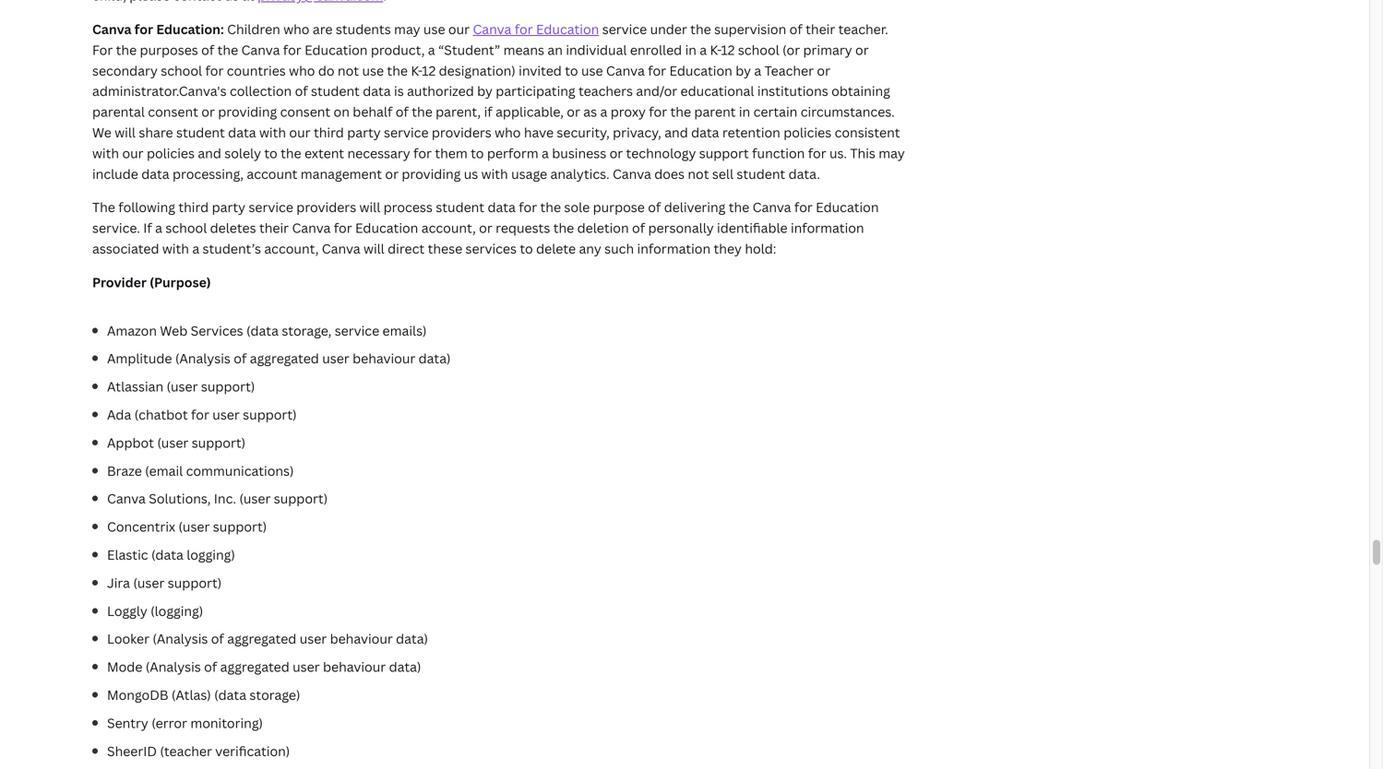 Task type: locate. For each thing, give the bounding box(es) containing it.
1 vertical spatial data)
[[396, 630, 428, 648]]

to down requests at the top left of page
[[520, 240, 533, 257]]

2 vertical spatial (data
[[214, 686, 246, 704]]

the up secondary
[[116, 41, 137, 59]]

(logging)
[[151, 602, 203, 620]]

1 vertical spatial in
[[739, 103, 750, 120]]

for left "us."
[[808, 144, 826, 162]]

0 horizontal spatial consent
[[148, 103, 198, 120]]

0 vertical spatial providers
[[432, 124, 492, 141]]

of up such
[[632, 219, 645, 237]]

to inside the following third party service providers will process student data for the sole purpose of delivering the canva for education service. if a school deletes their canva for education account, or requests the deletion of personally identifiable information associated with a student's account, canva will direct these services to delete any such information they hold:
[[520, 240, 533, 257]]

(email
[[145, 462, 183, 480]]

education up direct on the top of the page
[[355, 219, 418, 237]]

1 horizontal spatial may
[[879, 144, 905, 162]]

and up 'processing,'
[[198, 144, 221, 162]]

may up product,
[[394, 20, 420, 38]]

1 horizontal spatial providing
[[402, 165, 461, 182]]

providers inside canva's collection of student data is authorized by participating teachers and/or educational institutions obtaining parental consent or providing consent on behalf of the parent, if applicable, or as a proxy for the parent in certain circumstances. we will share student data with our third party service providers who have security, privacy, and data retention policies consistent with our policies and solely to the extent necessary for them to perform a business or technology support function for us. this may include data processing, account management or providing us with usage analytics. canva does not sell student data.
[[432, 124, 492, 141]]

purposes
[[140, 41, 198, 59]]

inc.
[[214, 490, 236, 508]]

0 vertical spatial not
[[338, 62, 359, 79]]

an
[[548, 41, 563, 59]]

0 horizontal spatial providing
[[218, 103, 277, 120]]

in
[[685, 41, 697, 59], [739, 103, 750, 120]]

means
[[503, 41, 544, 59]]

0 horizontal spatial not
[[338, 62, 359, 79]]

1 vertical spatial party
[[212, 199, 245, 216]]

1 vertical spatial third
[[178, 199, 209, 216]]

1 horizontal spatial third
[[314, 124, 344, 141]]

for down the management
[[334, 219, 352, 237]]

us
[[464, 165, 478, 182]]

education:
[[156, 20, 224, 38]]

(user for appbot (user support)
[[157, 434, 189, 452]]

user
[[322, 350, 349, 367], [212, 406, 240, 423], [300, 630, 327, 648], [293, 658, 320, 676]]

0 vertical spatial may
[[394, 20, 420, 38]]

parent
[[694, 103, 736, 120]]

to right invited
[[565, 62, 578, 79]]

circumstances.
[[801, 103, 895, 120]]

0 horizontal spatial policies
[[147, 144, 195, 162]]

party inside the following third party service providers will process student data for the sole purpose of delivering the canva for education service. if a school deletes their canva for education account, or requests the deletion of personally identifiable information associated with a student's account, canva will direct these services to delete any such information they hold:
[[212, 199, 245, 216]]

authorized
[[407, 82, 474, 100]]

support) down the ada (chatbot for user support)
[[192, 434, 246, 452]]

for up canva's
[[205, 62, 224, 79]]

our up ""student""
[[448, 20, 470, 38]]

of right collection
[[295, 82, 308, 100]]

0 vertical spatial information
[[791, 219, 864, 237]]

0 horizontal spatial our
[[122, 144, 144, 162]]

(analysis for looker
[[153, 630, 208, 648]]

with
[[259, 124, 286, 141], [92, 144, 119, 162], [481, 165, 508, 182], [162, 240, 189, 257]]

information down data.
[[791, 219, 864, 237]]

1 vertical spatial who
[[289, 62, 315, 79]]

will left process
[[359, 199, 380, 216]]

in inside canva's collection of student data is authorized by participating teachers and/or educational institutions obtaining parental consent or providing consent on behalf of the parent, if applicable, or as a proxy for the parent in certain circumstances. we will share student data with our third party service providers who have security, privacy, and data retention policies consistent with our policies and solely to the extent necessary for them to perform a business or technology support function for us. this may include data processing, account management or providing us with usage analytics. canva does not sell student data.
[[739, 103, 750, 120]]

service up individual
[[602, 20, 647, 38]]

the down and/or
[[670, 103, 691, 120]]

braze (email communications)
[[107, 462, 294, 480]]

behaviour
[[353, 350, 415, 367], [330, 630, 393, 648], [323, 658, 386, 676]]

2 vertical spatial school
[[166, 219, 207, 237]]

behaviour for looker (analysis of aggregated user behaviour data)
[[330, 630, 393, 648]]

their
[[806, 20, 835, 38], [259, 219, 289, 237]]

0 vertical spatial 12
[[721, 41, 735, 59]]

(data
[[246, 322, 279, 339], [151, 546, 183, 564], [214, 686, 246, 704]]

education up an
[[536, 20, 599, 38]]

to
[[565, 62, 578, 79], [264, 144, 277, 162], [471, 144, 484, 162], [520, 240, 533, 257]]

providers down the management
[[296, 199, 356, 216]]

as
[[583, 103, 597, 120]]

enrolled
[[630, 41, 682, 59]]

0 vertical spatial account,
[[421, 219, 476, 237]]

education
[[536, 20, 599, 38], [305, 41, 368, 59], [669, 62, 732, 79], [816, 199, 879, 216], [355, 219, 418, 237]]

1 horizontal spatial account,
[[421, 219, 476, 237]]

in down under
[[685, 41, 697, 59]]

canva down technology on the top
[[613, 165, 651, 182]]

party down behalf
[[347, 124, 381, 141]]

(user up "loggly (logging)"
[[133, 574, 165, 592]]

following
[[118, 199, 175, 216]]

the down product,
[[387, 62, 408, 79]]

aggregated
[[250, 350, 319, 367], [227, 630, 296, 648], [220, 658, 289, 676]]

service up necessary
[[384, 124, 429, 141]]

educational
[[680, 82, 754, 100]]

0 vertical spatial in
[[685, 41, 697, 59]]

12 up 'authorized'
[[422, 62, 436, 79]]

information
[[791, 219, 864, 237], [637, 240, 711, 257]]

with inside the following third party service providers will process student data for the sole purpose of delivering the canva for education service. if a school deletes their canva for education account, or requests the deletion of personally identifiable information associated with a student's account, canva will direct these services to delete any such information they hold:
[[162, 240, 189, 257]]

concentrix (user support)
[[107, 518, 267, 536]]

1 vertical spatial will
[[359, 199, 380, 216]]

looker (analysis of aggregated user behaviour data)
[[107, 630, 428, 648]]

0 horizontal spatial k-
[[411, 62, 422, 79]]

education up do
[[305, 41, 368, 59]]

2 vertical spatial will
[[364, 240, 384, 257]]

use down individual
[[581, 62, 603, 79]]

who left 'are'
[[283, 20, 310, 38]]

or up services
[[479, 219, 492, 237]]

2 vertical spatial behaviour
[[323, 658, 386, 676]]

0 horizontal spatial by
[[477, 82, 493, 100]]

support)
[[201, 378, 255, 395], [243, 406, 297, 423], [192, 434, 246, 452], [274, 490, 328, 508], [213, 518, 267, 536], [168, 574, 222, 592]]

12 down supervision
[[721, 41, 735, 59]]

by inside canva for education: children who are students may use our canva for education service under the supervision of their teacher. for the purposes of the canva for education product, a "student" means an individual enrolled in a k-12 school (or primary or secondary school for countries who do not use the k-12 designation) invited to use canva for education by a teacher or administrator.
[[736, 62, 751, 79]]

under
[[650, 20, 687, 38]]

consent up share
[[148, 103, 198, 120]]

(atlas)
[[171, 686, 211, 704]]

invited
[[519, 62, 562, 79]]

data) for mode (analysis of aggregated user behaviour data)
[[389, 658, 421, 676]]

for
[[92, 41, 113, 59]]

1 vertical spatial behaviour
[[330, 630, 393, 648]]

student
[[311, 82, 360, 100], [176, 124, 225, 141], [737, 165, 785, 182], [436, 199, 484, 216]]

usage
[[511, 165, 547, 182]]

1 horizontal spatial policies
[[784, 124, 831, 141]]

and up technology on the top
[[664, 124, 688, 141]]

(analysis
[[175, 350, 231, 367], [153, 630, 208, 648], [146, 658, 201, 676]]

such
[[604, 240, 634, 257]]

0 horizontal spatial and
[[198, 144, 221, 162]]

canva down the management
[[292, 219, 331, 237]]

support
[[699, 144, 749, 162]]

1 horizontal spatial by
[[736, 62, 751, 79]]

their inside canva for education: children who are students may use our canva for education service under the supervision of their teacher. for the purposes of the canva for education product, a "student" means an individual enrolled in a k-12 school (or primary or secondary school for countries who do not use the k-12 designation) invited to use canva for education by a teacher or administrator.
[[806, 20, 835, 38]]

1 vertical spatial providers
[[296, 199, 356, 216]]

1 vertical spatial k-
[[411, 62, 422, 79]]

canva up for at top
[[92, 20, 132, 38]]

user for looker (analysis of aggregated user behaviour data)
[[300, 630, 327, 648]]

include
[[92, 165, 138, 182]]

service down account
[[249, 199, 293, 216]]

12
[[721, 41, 735, 59], [422, 62, 436, 79]]

individual
[[566, 41, 627, 59]]

behaviour for mode (analysis of aggregated user behaviour data)
[[323, 658, 386, 676]]

1 vertical spatial aggregated
[[227, 630, 296, 648]]

verification)
[[215, 743, 290, 760]]

account, right student's
[[264, 240, 319, 257]]

a down have
[[542, 144, 549, 162]]

account, up these
[[421, 219, 476, 237]]

1 vertical spatial our
[[289, 124, 311, 141]]

aggregated down looker (analysis of aggregated user behaviour data) on the left of the page
[[220, 658, 289, 676]]

support) for atlassian (user support)
[[201, 378, 255, 395]]

perform
[[487, 144, 538, 162]]

support) down logging)
[[168, 574, 222, 592]]

by up the if
[[477, 82, 493, 100]]

student down us
[[436, 199, 484, 216]]

support) for concentrix (user support)
[[213, 518, 267, 536]]

by up educational
[[736, 62, 751, 79]]

1 horizontal spatial 12
[[721, 41, 735, 59]]

for down "atlassian (user support)"
[[191, 406, 209, 423]]

1 horizontal spatial k-
[[710, 41, 721, 59]]

0 vertical spatial by
[[736, 62, 751, 79]]

0 vertical spatial third
[[314, 124, 344, 141]]

(analysis up (atlas)
[[146, 658, 201, 676]]

with up solely
[[259, 124, 286, 141]]

ada (chatbot for user support)
[[107, 406, 297, 423]]

(data up jira (user support)
[[151, 546, 183, 564]]

our up extent
[[289, 124, 311, 141]]

0 horizontal spatial use
[[362, 62, 384, 79]]

account,
[[421, 219, 476, 237], [264, 240, 319, 257]]

1 vertical spatial 12
[[422, 62, 436, 79]]

1 horizontal spatial consent
[[280, 103, 330, 120]]

may
[[394, 20, 420, 38], [879, 144, 905, 162]]

who inside canva's collection of student data is authorized by participating teachers and/or educational institutions obtaining parental consent or providing consent on behalf of the parent, if applicable, or as a proxy for the parent in certain circumstances. we will share student data with our third party service providers who have security, privacy, and data retention policies consistent with our policies and solely to the extent necessary for them to perform a business or technology support function for us. this may include data processing, account management or providing us with usage analytics. canva does not sell student data.
[[495, 124, 521, 141]]

teacher.
[[838, 20, 888, 38]]

party
[[347, 124, 381, 141], [212, 199, 245, 216]]

0 horizontal spatial third
[[178, 199, 209, 216]]

0 horizontal spatial their
[[259, 219, 289, 237]]

2 vertical spatial who
[[495, 124, 521, 141]]

1 horizontal spatial not
[[688, 165, 709, 182]]

sentry (error monitoring)
[[107, 714, 263, 732]]

1 horizontal spatial and
[[664, 124, 688, 141]]

2 vertical spatial (analysis
[[146, 658, 201, 676]]

with right us
[[481, 165, 508, 182]]

of up (or on the top right of the page
[[789, 20, 802, 38]]

1 horizontal spatial our
[[289, 124, 311, 141]]

we
[[92, 124, 112, 141]]

the up identifiable
[[729, 199, 749, 216]]

with down we
[[92, 144, 119, 162]]

(data up "monitoring)"
[[214, 686, 246, 704]]

secondary
[[92, 62, 158, 79]]

a left the teacher
[[754, 62, 761, 79]]

0 vertical spatial our
[[448, 20, 470, 38]]

0 vertical spatial aggregated
[[250, 350, 319, 367]]

0 horizontal spatial providers
[[296, 199, 356, 216]]

1 horizontal spatial in
[[739, 103, 750, 120]]

canva up identifiable
[[753, 199, 791, 216]]

security,
[[557, 124, 610, 141]]

(user up the ada (chatbot for user support)
[[167, 378, 198, 395]]

1 vertical spatial account,
[[264, 240, 319, 257]]

1 vertical spatial their
[[259, 219, 289, 237]]

appbot
[[107, 434, 154, 452]]

who left do
[[289, 62, 315, 79]]

(user down solutions,
[[178, 518, 210, 536]]

0 vertical spatial (analysis
[[175, 350, 231, 367]]

a
[[428, 41, 435, 59], [700, 41, 707, 59], [754, 62, 761, 79], [600, 103, 607, 120], [542, 144, 549, 162], [155, 219, 162, 237], [192, 240, 199, 257]]

appbot (user support)
[[107, 434, 246, 452]]

atlassian
[[107, 378, 163, 395]]

may right this
[[879, 144, 905, 162]]

1 horizontal spatial party
[[347, 124, 381, 141]]

any
[[579, 240, 601, 257]]

0 horizontal spatial may
[[394, 20, 420, 38]]

user for amplitude (analysis of aggregated user behaviour data)
[[322, 350, 349, 367]]

these
[[428, 240, 462, 257]]

canva's collection of student data is authorized by participating teachers and/or educational institutions obtaining parental consent or providing consent on behalf of the parent, if applicable, or as a proxy for the parent in certain circumstances. we will share student data with our third party service providers who have security, privacy, and data retention policies consistent with our policies and solely to the extent necessary for them to perform a business or technology support function for us. this may include data processing, account management or providing us with usage analytics. canva does not sell student data.
[[92, 82, 905, 182]]

1 consent from the left
[[148, 103, 198, 120]]

will left direct on the top of the page
[[364, 240, 384, 257]]

2 vertical spatial data)
[[389, 658, 421, 676]]

2 horizontal spatial our
[[448, 20, 470, 38]]

school down supervision
[[738, 41, 779, 59]]

1 vertical spatial by
[[477, 82, 493, 100]]

and
[[664, 124, 688, 141], [198, 144, 221, 162]]

who
[[283, 20, 310, 38], [289, 62, 315, 79], [495, 124, 521, 141]]

1 vertical spatial may
[[879, 144, 905, 162]]

0 vertical spatial will
[[115, 124, 136, 141]]

data inside the following third party service providers will process student data for the sole purpose of delivering the canva for education service. if a school deletes their canva for education account, or requests the deletion of personally identifiable information associated with a student's account, canva will direct these services to delete any such information they hold:
[[488, 199, 516, 216]]

1 vertical spatial (analysis
[[153, 630, 208, 648]]

not
[[338, 62, 359, 79], [688, 165, 709, 182]]

have
[[524, 124, 554, 141]]

in up retention
[[739, 103, 750, 120]]

not right do
[[338, 62, 359, 79]]

third inside canva's collection of student data is authorized by participating teachers and/or educational institutions obtaining parental consent or providing consent on behalf of the parent, if applicable, or as a proxy for the parent in certain circumstances. we will share student data with our third party service providers who have security, privacy, and data retention policies consistent with our policies and solely to the extent necessary for them to perform a business or technology support function for us. this may include data processing, account management or providing us with usage analytics. canva does not sell student data.
[[314, 124, 344, 141]]

supervision
[[714, 20, 786, 38]]

0 vertical spatial and
[[664, 124, 688, 141]]

for up countries
[[283, 41, 301, 59]]

to inside canva for education: children who are students may use our canva for education service under the supervision of their teacher. for the purposes of the canva for education product, a "student" means an individual enrolled in a k-12 school (or primary or secondary school for countries who do not use the k-12 designation) invited to use canva for education by a teacher or administrator.
[[565, 62, 578, 79]]

or inside the following third party service providers will process student data for the sole purpose of delivering the canva for education service. if a school deletes their canva for education account, or requests the deletion of personally identifiable information associated with a student's account, canva will direct these services to delete any such information they hold:
[[479, 219, 492, 237]]

our up include
[[122, 144, 144, 162]]

1 vertical spatial not
[[688, 165, 709, 182]]

1 horizontal spatial providers
[[432, 124, 492, 141]]

0 horizontal spatial account,
[[264, 240, 319, 257]]

0 vertical spatial data)
[[419, 350, 451, 367]]

user down storage,
[[322, 350, 349, 367]]

data
[[363, 82, 391, 100], [228, 124, 256, 141], [691, 124, 719, 141], [141, 165, 169, 182], [488, 199, 516, 216]]

canva inside canva's collection of student data is authorized by participating teachers and/or educational institutions obtaining parental consent or providing consent on behalf of the parent, if applicable, or as a proxy for the parent in certain circumstances. we will share student data with our third party service providers who have security, privacy, and data retention policies consistent with our policies and solely to the extent necessary for them to perform a business or technology support function for us. this may include data processing, account management or providing us with usage analytics. canva does not sell student data.
[[613, 165, 651, 182]]

providers
[[432, 124, 492, 141], [296, 199, 356, 216]]

0 horizontal spatial 12
[[422, 62, 436, 79]]

amplitude
[[107, 350, 172, 367]]

user up mode (analysis of aggregated user behaviour data)
[[300, 630, 327, 648]]

0 vertical spatial their
[[806, 20, 835, 38]]

monitoring)
[[190, 714, 263, 732]]

1 horizontal spatial their
[[806, 20, 835, 38]]

countries
[[227, 62, 286, 79]]

not left 'sell' in the top right of the page
[[688, 165, 709, 182]]

providing
[[218, 103, 277, 120], [402, 165, 461, 182]]

1 vertical spatial information
[[637, 240, 711, 257]]

amazon
[[107, 322, 157, 339]]

0 vertical spatial policies
[[784, 124, 831, 141]]

2 vertical spatial our
[[122, 144, 144, 162]]

data) for looker (analysis of aggregated user behaviour data)
[[396, 630, 428, 648]]

third down 'processing,'
[[178, 199, 209, 216]]

braze
[[107, 462, 142, 480]]

0 horizontal spatial party
[[212, 199, 245, 216]]

purpose
[[593, 199, 645, 216]]

support) for jira (user support)
[[168, 574, 222, 592]]

2 vertical spatial aggregated
[[220, 658, 289, 676]]

will
[[115, 124, 136, 141], [359, 199, 380, 216], [364, 240, 384, 257]]

providers down parent, at the top left of page
[[432, 124, 492, 141]]

support) down inc. on the left bottom
[[213, 518, 267, 536]]

0 horizontal spatial in
[[685, 41, 697, 59]]

0 vertical spatial behaviour
[[353, 350, 415, 367]]

0 vertical spatial party
[[347, 124, 381, 141]]

data) for amplitude (analysis of aggregated user behaviour data)
[[419, 350, 451, 367]]

user for mode (analysis of aggregated user behaviour data)
[[293, 658, 320, 676]]

aggregated for amplitude
[[250, 350, 319, 367]]

designation)
[[439, 62, 516, 79]]



Task type: vqa. For each thing, say whether or not it's contained in the screenshot.
direct
yes



Task type: describe. For each thing, give the bounding box(es) containing it.
collection
[[230, 82, 292, 100]]

hold:
[[745, 240, 776, 257]]

the left sole in the top of the page
[[540, 199, 561, 216]]

data up 'following'
[[141, 165, 169, 182]]

may inside canva's collection of student data is authorized by participating teachers and/or educational institutions obtaining parental consent or providing consent on behalf of the parent, if applicable, or as a proxy for the parent in certain circumstances. we will share student data with our third party service providers who have security, privacy, and data retention policies consistent with our policies and solely to the extent necessary for them to perform a business or technology support function for us. this may include data processing, account management or providing us with usage analytics. canva does not sell student data.
[[879, 144, 905, 162]]

if
[[143, 219, 152, 237]]

account
[[247, 165, 297, 182]]

jira
[[107, 574, 130, 592]]

or left as
[[567, 103, 580, 120]]

service inside the following third party service providers will process student data for the sole purpose of delivering the canva for education service. if a school deletes their canva for education account, or requests the deletion of personally identifiable information associated with a student's account, canva will direct these services to delete any such information they hold:
[[249, 199, 293, 216]]

and/or
[[636, 82, 677, 100]]

(user for concentrix (user support)
[[178, 518, 210, 536]]

data up behalf
[[363, 82, 391, 100]]

or down canva's
[[201, 103, 215, 120]]

or down primary
[[817, 62, 830, 79]]

deletes
[[210, 219, 256, 237]]

by inside canva's collection of student data is authorized by participating teachers and/or educational institutions obtaining parental consent or providing consent on behalf of the parent, if applicable, or as a proxy for the parent in certain circumstances. we will share student data with our third party service providers who have security, privacy, and data retention policies consistent with our policies and solely to the extent necessary for them to perform a business or technology support function for us. this may include data processing, account management or providing us with usage analytics. canva does not sell student data.
[[477, 82, 493, 100]]

who for children
[[289, 62, 315, 79]]

1 vertical spatial policies
[[147, 144, 195, 162]]

(user for jira (user support)
[[133, 574, 165, 592]]

web
[[160, 322, 188, 339]]

support) for appbot (user support)
[[192, 434, 246, 452]]

mode (analysis of aggregated user behaviour data)
[[107, 658, 421, 676]]

primary
[[803, 41, 852, 59]]

the up account
[[281, 144, 301, 162]]

do
[[318, 62, 334, 79]]

for up means
[[515, 20, 533, 38]]

teacher
[[764, 62, 814, 79]]

1 vertical spatial (data
[[151, 546, 183, 564]]

the up delete
[[553, 219, 574, 237]]

a right if on the top left
[[155, 219, 162, 237]]

parental
[[92, 103, 145, 120]]

(or
[[782, 41, 800, 59]]

support) down the communications)
[[274, 490, 328, 508]]

deletion
[[577, 219, 629, 237]]

canva's
[[179, 82, 227, 100]]

service inside canva's collection of student data is authorized by participating teachers and/or educational institutions obtaining parental consent or providing consent on behalf of the parent, if applicable, or as a proxy for the parent in certain circumstances. we will share student data with our third party service providers who have security, privacy, and data retention policies consistent with our policies and solely to the extent necessary for them to perform a business or technology support function for us. this may include data processing, account management or providing us with usage analytics. canva does not sell student data.
[[384, 124, 429, 141]]

data.
[[788, 165, 820, 182]]

will inside canva's collection of student data is authorized by participating teachers and/or educational institutions obtaining parental consent or providing consent on behalf of the parent, if applicable, or as a proxy for the parent in certain circumstances. we will share student data with our third party service providers who have security, privacy, and data retention policies consistent with our policies and solely to the extent necessary for them to perform a business or technology support function for us. this may include data processing, account management or providing us with usage analytics. canva does not sell student data.
[[115, 124, 136, 141]]

function
[[752, 144, 805, 162]]

canva up teachers
[[606, 62, 645, 79]]

party inside canva's collection of student data is authorized by participating teachers and/or educational institutions obtaining parental consent or providing consent on behalf of the parent, if applicable, or as a proxy for the parent in certain circumstances. we will share student data with our third party service providers who have security, privacy, and data retention policies consistent with our policies and solely to the extent necessary for them to perform a business or technology support function for us. this may include data processing, account management or providing us with usage analytics. canva does not sell student data.
[[347, 124, 381, 141]]

behalf
[[353, 103, 392, 120]]

sole
[[564, 199, 590, 216]]

the following third party service providers will process student data for the sole purpose of delivering the canva for education service. if a school deletes their canva for education account, or requests the deletion of personally identifiable information associated with a student's account, canva will direct these services to delete any such information they hold:
[[92, 199, 879, 257]]

a right product,
[[428, 41, 435, 59]]

for left the 'them'
[[413, 144, 432, 162]]

atlassian (user support)
[[107, 378, 255, 395]]

privacy,
[[613, 124, 661, 141]]

or down privacy,
[[609, 144, 623, 162]]

support) down amplitude (analysis of aggregated user behaviour data)
[[243, 406, 297, 423]]

looker
[[107, 630, 149, 648]]

behaviour for amplitude (analysis of aggregated user behaviour data)
[[353, 350, 415, 367]]

not inside canva's collection of student data is authorized by participating teachers and/or educational institutions obtaining parental consent or providing consent on behalf of the parent, if applicable, or as a proxy for the parent in certain circumstances. we will share student data with our third party service providers who have security, privacy, and data retention policies consistent with our policies and solely to the extent necessary for them to perform a business or technology support function for us. this may include data processing, account management or providing us with usage analytics. canva does not sell student data.
[[688, 165, 709, 182]]

1 horizontal spatial information
[[791, 219, 864, 237]]

(purpose)
[[150, 273, 211, 291]]

canva left direct on the top of the page
[[322, 240, 360, 257]]

retention
[[722, 124, 780, 141]]

0 vertical spatial who
[[283, 20, 310, 38]]

aggregated for looker
[[227, 630, 296, 648]]

logging)
[[187, 546, 235, 564]]

administrator.
[[92, 82, 179, 100]]

student down canva's
[[176, 124, 225, 141]]

(analysis for amplitude
[[175, 350, 231, 367]]

(error
[[151, 714, 187, 732]]

1 vertical spatial and
[[198, 144, 221, 162]]

of up personally
[[648, 199, 661, 216]]

the down 'authorized'
[[412, 103, 432, 120]]

school inside the following third party service providers will process student data for the sole purpose of delivering the canva for education service. if a school deletes their canva for education account, or requests the deletion of personally identifiable information associated with a student's account, canva will direct these services to delete any such information they hold:
[[166, 219, 207, 237]]

1 vertical spatial providing
[[402, 165, 461, 182]]

mongodb (atlas) (data storage)
[[107, 686, 300, 704]]

extent
[[304, 144, 344, 162]]

they
[[714, 240, 742, 257]]

service.
[[92, 219, 140, 237]]

2 horizontal spatial use
[[581, 62, 603, 79]]

necessary
[[347, 144, 410, 162]]

them
[[435, 144, 468, 162]]

elastic (data logging)
[[107, 546, 235, 564]]

data down parent
[[691, 124, 719, 141]]

sheerid (teacher verification)
[[107, 743, 290, 760]]

of down education:
[[201, 41, 214, 59]]

for down data.
[[794, 199, 813, 216]]

identifiable
[[717, 219, 788, 237]]

may inside canva for education: children who are students may use our canva for education service under the supervision of their teacher. for the purposes of the canva for education product, a "student" means an individual enrolled in a k-12 school (or primary or secondary school for countries who do not use the k-12 designation) invited to use canva for education by a teacher or administrator.
[[394, 20, 420, 38]]

a left student's
[[192, 240, 199, 257]]

sheerid
[[107, 743, 157, 760]]

does
[[654, 165, 685, 182]]

storage)
[[250, 686, 300, 704]]

mode
[[107, 658, 142, 676]]

services
[[465, 240, 517, 257]]

education up educational
[[669, 62, 732, 79]]

teachers
[[578, 82, 633, 100]]

1 vertical spatial school
[[161, 62, 202, 79]]

parent,
[[436, 103, 481, 120]]

obtaining
[[831, 82, 890, 100]]

to up us
[[471, 144, 484, 162]]

a right as
[[600, 103, 607, 120]]

for down and/or
[[649, 103, 667, 120]]

associated
[[92, 240, 159, 257]]

aggregated for mode
[[220, 658, 289, 676]]

who for student
[[495, 124, 521, 141]]

student inside the following third party service providers will process student data for the sole purpose of delivering the canva for education service. if a school deletes their canva for education account, or requests the deletion of personally identifiable information associated with a student's account, canva will direct these services to delete any such information they hold:
[[436, 199, 484, 216]]

canva up ""student""
[[473, 20, 511, 38]]

applicable,
[[496, 103, 564, 120]]

service left emails)
[[335, 322, 379, 339]]

for up requests at the top left of page
[[519, 199, 537, 216]]

student up "on"
[[311, 82, 360, 100]]

institutions
[[757, 82, 828, 100]]

"student"
[[438, 41, 500, 59]]

(user for atlassian (user support)
[[167, 378, 198, 395]]

participating
[[496, 82, 575, 100]]

canva for education link
[[473, 20, 599, 38]]

to up account
[[264, 144, 277, 162]]

canva up countries
[[241, 41, 280, 59]]

third inside the following third party service providers will process student data for the sole purpose of delivering the canva for education service. if a school deletes their canva for education account, or requests the deletion of personally identifiable information associated with a student's account, canva will direct these services to delete any such information they hold:
[[178, 199, 209, 216]]

or down necessary
[[385, 165, 399, 182]]

canva for education: children who are students may use our canva for education service under the supervision of their teacher. for the purposes of the canva for education product, a "student" means an individual enrolled in a k-12 school (or primary or secondary school for countries who do not use the k-12 designation) invited to use canva for education by a teacher or administrator.
[[92, 20, 888, 100]]

analytics.
[[550, 165, 609, 182]]

requests
[[496, 219, 550, 237]]

of up mode (analysis of aggregated user behaviour data)
[[211, 630, 224, 648]]

emails)
[[382, 322, 427, 339]]

proxy
[[610, 103, 646, 120]]

a up educational
[[700, 41, 707, 59]]

user down "atlassian (user support)"
[[212, 406, 240, 423]]

student down function on the right top of page
[[737, 165, 785, 182]]

providers inside the following third party service providers will process student data for the sole purpose of delivering the canva for education service. if a school deletes their canva for education account, or requests the deletion of personally identifiable information associated with a student's account, canva will direct these services to delete any such information they hold:
[[296, 199, 356, 216]]

are
[[313, 20, 333, 38]]

the right under
[[690, 20, 711, 38]]

(chatbot
[[134, 406, 188, 423]]

2 consent from the left
[[280, 103, 330, 120]]

share
[[139, 124, 173, 141]]

of down is
[[396, 103, 409, 120]]

0 vertical spatial school
[[738, 41, 779, 59]]

(user right inc. on the left bottom
[[239, 490, 271, 508]]

loggly (logging)
[[107, 602, 203, 620]]

not inside canva for education: children who are students may use our canva for education service under the supervision of their teacher. for the purposes of the canva for education product, a "student" means an individual enrolled in a k-12 school (or primary or secondary school for countries who do not use the k-12 designation) invited to use canva for education by a teacher or administrator.
[[338, 62, 359, 79]]

their inside the following third party service providers will process student data for the sole purpose of delivering the canva for education service. if a school deletes their canva for education account, or requests the deletion of personally identifiable information associated with a student's account, canva will direct these services to delete any such information they hold:
[[259, 219, 289, 237]]

0 horizontal spatial information
[[637, 240, 711, 257]]

0 vertical spatial (data
[[246, 322, 279, 339]]

product,
[[371, 41, 425, 59]]

canva down braze
[[107, 490, 146, 508]]

(teacher
[[160, 743, 212, 760]]

0 vertical spatial k-
[[710, 41, 721, 59]]

data up solely
[[228, 124, 256, 141]]

our inside canva for education: children who are students may use our canva for education service under the supervision of their teacher. for the purposes of the canva for education product, a "student" means an individual enrolled in a k-12 school (or primary or secondary school for countries who do not use the k-12 designation) invited to use canva for education by a teacher or administrator.
[[448, 20, 470, 38]]

student's
[[203, 240, 261, 257]]

0 vertical spatial providing
[[218, 103, 277, 120]]

amazon web services (data storage, service emails)
[[107, 322, 427, 339]]

processing,
[[173, 165, 244, 182]]

communications)
[[186, 462, 294, 480]]

jira (user support)
[[107, 574, 222, 592]]

process
[[383, 199, 433, 216]]

education down data.
[[816, 199, 879, 216]]

or down the teacher.
[[855, 41, 869, 59]]

service inside canva for education: children who are students may use our canva for education service under the supervision of their teacher. for the purposes of the canva for education product, a "student" means an individual enrolled in a k-12 school (or primary or secondary school for countries who do not use the k-12 designation) invited to use canva for education by a teacher or administrator.
[[602, 20, 647, 38]]

students
[[336, 20, 391, 38]]

provider (purpose)
[[92, 273, 211, 291]]

of down services
[[234, 350, 247, 367]]

(analysis for mode
[[146, 658, 201, 676]]

is
[[394, 82, 404, 100]]

loggly
[[107, 602, 147, 620]]

elastic
[[107, 546, 148, 564]]

in inside canva for education: children who are students may use our canva for education service under the supervision of their teacher. for the purposes of the canva for education product, a "student" means an individual enrolled in a k-12 school (or primary or secondary school for countries who do not use the k-12 designation) invited to use canva for education by a teacher or administrator.
[[685, 41, 697, 59]]

for up and/or
[[648, 62, 666, 79]]

for up purposes
[[135, 20, 153, 38]]

the down children on the left of page
[[217, 41, 238, 59]]

delivering
[[664, 199, 726, 216]]

mongodb
[[107, 686, 168, 704]]

if
[[484, 103, 492, 120]]

1 horizontal spatial use
[[423, 20, 445, 38]]

certain
[[753, 103, 797, 120]]

of up mongodb (atlas) (data storage)
[[204, 658, 217, 676]]

sentry
[[107, 714, 148, 732]]



